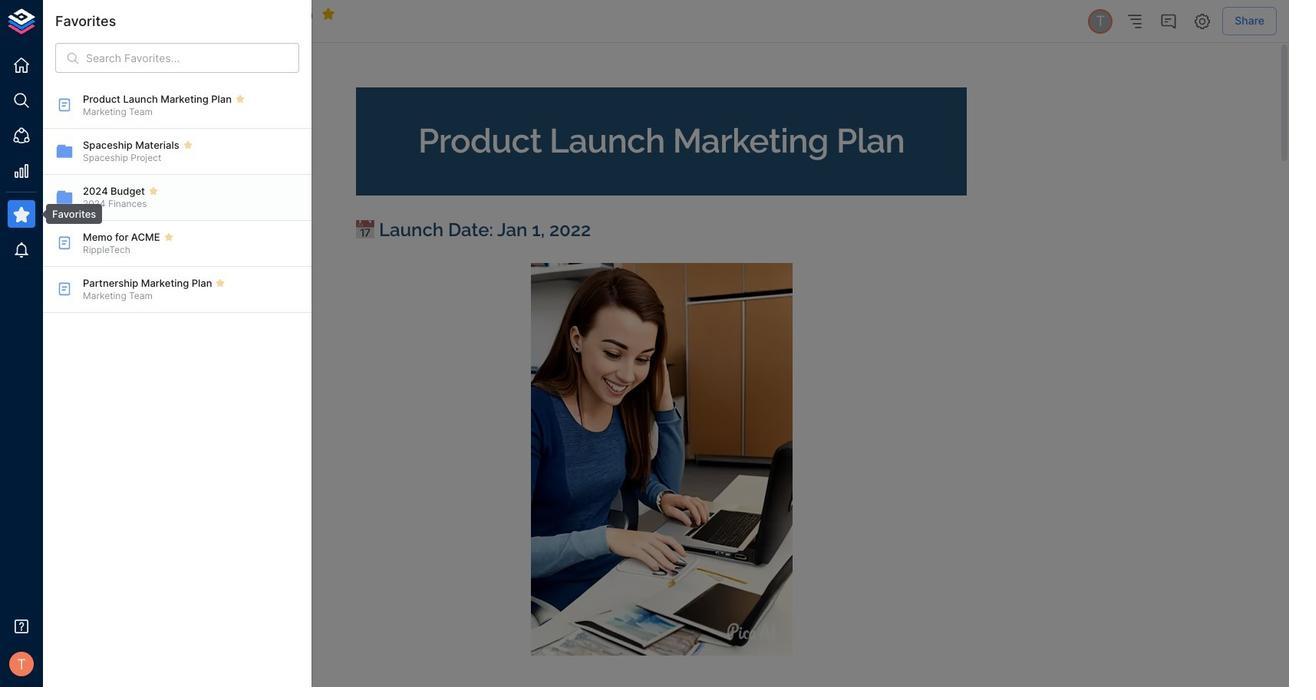 Task type: describe. For each thing, give the bounding box(es) containing it.
remove favorite image
[[321, 7, 335, 21]]

go back image
[[101, 12, 119, 30]]

comments image
[[1160, 12, 1179, 30]]

show wiki image
[[60, 12, 78, 30]]

table of contents image
[[1127, 12, 1145, 30]]



Task type: vqa. For each thing, say whether or not it's contained in the screenshot.
WORKSPACE NOTES ARE VISIBLE TO ALL MEMBERS AND GUESTS. 'text field'
no



Task type: locate. For each thing, give the bounding box(es) containing it.
tooltip
[[35, 204, 102, 224]]

settings image
[[1194, 12, 1213, 30]]

Search Favorites... text field
[[86, 43, 299, 73]]



